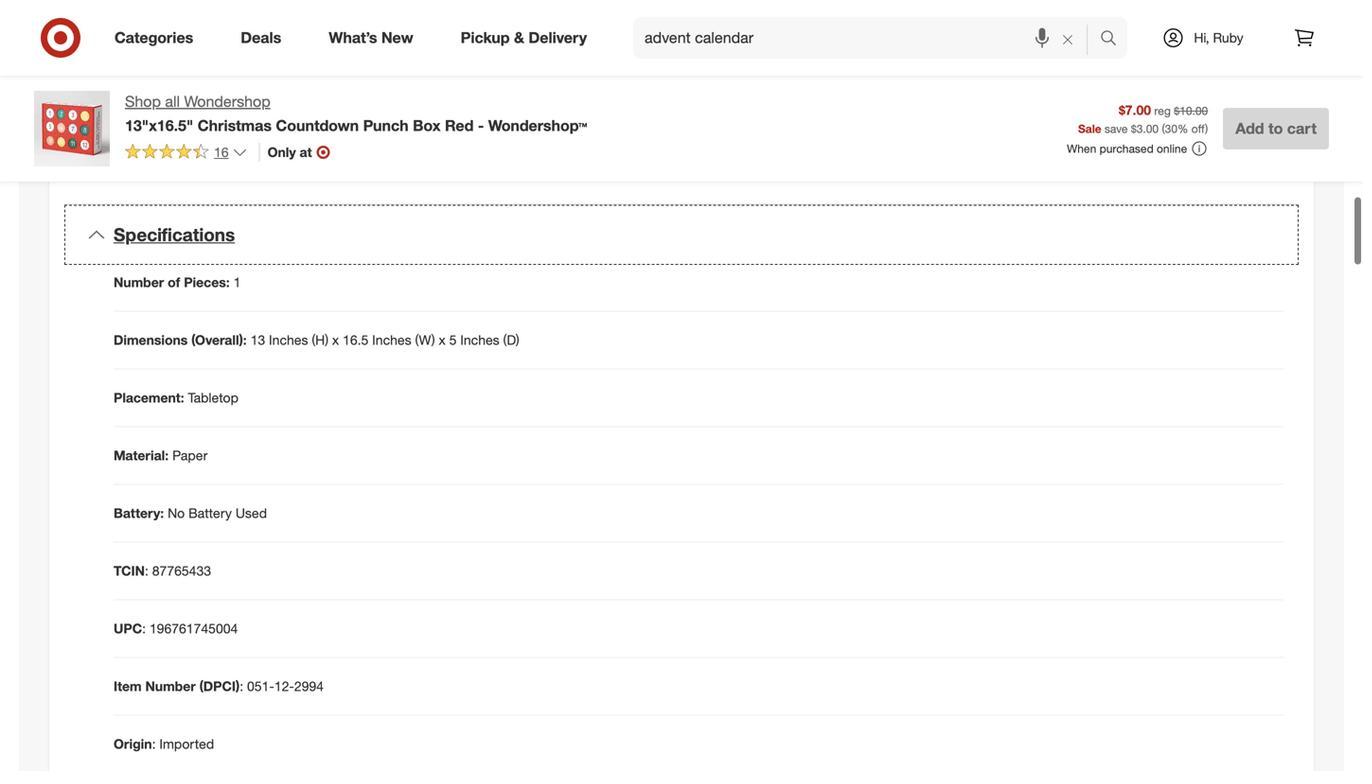 Task type: describe. For each thing, give the bounding box(es) containing it.
punch inside shop all wondershop 13"x16.5" christmas countdown punch box red - wondershop™
[[363, 116, 409, 135]]

2 inches from the left
[[372, 332, 411, 348]]

box inside the description track the days until your holiday celebrations in cute style with this christmas countdown punch box from wondershop™. this countdown to christmas box comes in a bright red hue with a dotted pattern, and it has the numbers 1 to 12 punched in to help you keep track of how close christmas is. featuring a reusable design, this paper countdown box will be a piece your family loves incorporating into your seasonal decor for years to come.
[[755, 50, 778, 66]]

upc : 196761745004
[[114, 620, 238, 637]]

upc
[[114, 620, 142, 637]]

shop
[[125, 92, 161, 111]]

specifications button
[[64, 205, 1299, 265]]

1 horizontal spatial your
[[894, 106, 920, 123]]

close
[[714, 87, 745, 104]]

$10.00
[[1174, 104, 1208, 118]]

30
[[1165, 122, 1178, 136]]

2994
[[294, 678, 324, 695]]

keep
[[1170, 69, 1199, 85]]

0 vertical spatial this
[[1086, 31, 1107, 47]]

featuring
[[829, 87, 885, 104]]

christmas inside shop all wondershop 13"x16.5" christmas countdown punch box red - wondershop™
[[198, 116, 272, 135]]

1 horizontal spatial tabletop
[[188, 389, 238, 406]]

3.00
[[1137, 122, 1159, 136]]

add
[[1235, 119, 1264, 138]]

style
[[1026, 31, 1054, 47]]

0 vertical spatial paper
[[133, 65, 168, 81]]

tcin
[[114, 563, 145, 579]]

0 horizontal spatial tabletop
[[133, 91, 183, 108]]

all
[[165, 92, 180, 111]]

search
[[1091, 30, 1137, 49]]

celebrations
[[907, 31, 979, 47]]

has
[[882, 69, 903, 85]]

save
[[1105, 122, 1128, 136]]

12-
[[274, 678, 294, 695]]

add to cart button
[[1223, 108, 1329, 150]]

0 horizontal spatial in
[[983, 31, 993, 47]]

design
[[192, 118, 231, 134]]

196761745004
[[149, 620, 238, 637]]

online
[[1157, 142, 1187, 156]]

add to cart
[[1235, 119, 1317, 138]]

wondershop
[[184, 92, 270, 111]]

reusable design
[[133, 118, 231, 134]]

loves
[[752, 106, 783, 123]]

reg
[[1154, 104, 1171, 118]]

%
[[1178, 122, 1188, 136]]

track
[[1202, 69, 1232, 85]]

you
[[1145, 69, 1166, 85]]

to left help
[[1100, 69, 1112, 85]]

christmas down dotted
[[749, 87, 809, 104]]

1 horizontal spatial box
[[1080, 50, 1103, 66]]

days
[[771, 31, 799, 47]]

what's new link
[[313, 17, 437, 59]]

specifications
[[114, 224, 235, 246]]

-
[[478, 116, 484, 135]]

2 horizontal spatial box
[[1133, 87, 1155, 104]]

a up the you
[[1164, 50, 1171, 66]]

imported
[[159, 736, 214, 752]]

16 link
[[125, 143, 248, 165]]

12
[[1012, 69, 1026, 85]]

87765433
[[152, 563, 211, 579]]

: for 196761745004
[[142, 620, 146, 637]]

no
[[168, 505, 185, 521]]

red
[[1213, 50, 1232, 66]]

1 vertical spatial number
[[145, 678, 196, 695]]

a up close
[[742, 69, 749, 85]]

christmas countdown punch box
[[133, 38, 329, 55]]

2 horizontal spatial your
[[1248, 87, 1273, 104]]

(d)
[[503, 332, 519, 348]]

purchased
[[1100, 142, 1154, 156]]

cart
[[1287, 119, 1317, 138]]

tabletop display
[[133, 91, 229, 108]]

pickup & delivery link
[[445, 17, 611, 59]]

pickup & delivery
[[461, 28, 587, 47]]

1 vertical spatial with
[[714, 69, 738, 85]]

and
[[845, 69, 867, 85]]

ruby
[[1213, 29, 1243, 46]]

paper
[[1025, 87, 1060, 104]]

to right the years
[[1073, 106, 1085, 123]]

forest stewardship council certified
[[133, 144, 350, 161]]

a right be
[[1201, 87, 1208, 104]]

0 horizontal spatial this
[[1000, 87, 1021, 104]]

to inside button
[[1268, 119, 1283, 138]]

0 horizontal spatial countdown
[[197, 38, 263, 55]]

when purchased online
[[1067, 142, 1187, 156]]

it
[[871, 69, 878, 85]]

0 vertical spatial with
[[1058, 31, 1082, 47]]

at
[[300, 144, 312, 160]]

$
[[1131, 122, 1137, 136]]

only at
[[267, 144, 312, 160]]

stewardship
[[173, 144, 246, 161]]

$7.00
[[1119, 102, 1151, 118]]

1 horizontal spatial in
[[1086, 69, 1096, 85]]

come.
[[1089, 106, 1125, 123]]

number of pieces: 1
[[114, 274, 241, 290]]

: for 87765433
[[145, 563, 148, 579]]

until
[[803, 31, 827, 47]]

2 x from the left
[[439, 332, 446, 348]]

box inside shop all wondershop 13"x16.5" christmas countdown punch box red - wondershop™
[[413, 116, 441, 135]]

a down has
[[888, 87, 896, 104]]

categories
[[115, 28, 193, 47]]

item number (dpci) : 051-12-2994
[[114, 678, 324, 695]]

1 inches from the left
[[269, 332, 308, 348]]

0 horizontal spatial box
[[307, 38, 329, 55]]

16
[[214, 144, 229, 160]]

display
[[187, 91, 229, 108]]

to down cute
[[1001, 50, 1013, 66]]

piece
[[1211, 87, 1244, 104]]

only
[[267, 144, 296, 160]]

christmas up paper material
[[133, 38, 193, 55]]

13
[[250, 332, 265, 348]]

1 inside the description track the days until your holiday celebrations in cute style with this christmas countdown punch box from wondershop™. this countdown to christmas box comes in a bright red hue with a dotted pattern, and it has the numbers 1 to 12 punched in to help you keep track of how close christmas is. featuring a reusable design, this paper countdown box will be a piece your family loves incorporating into your seasonal decor for years to come.
[[985, 69, 993, 85]]

decor
[[980, 106, 1015, 123]]

of inside the description track the days until your holiday celebrations in cute style with this christmas countdown punch box from wondershop™. this countdown to christmas box comes in a bright red hue with a dotted pattern, and it has the numbers 1 to 12 punched in to help you keep track of how close christmas is. featuring a reusable design, this paper countdown box will be a piece your family loves incorporating into your seasonal decor for years to come.
[[1235, 69, 1247, 85]]



Task type: locate. For each thing, give the bounding box(es) containing it.
1 horizontal spatial 1
[[985, 69, 993, 85]]

1 horizontal spatial this
[[1086, 31, 1107, 47]]

placement:
[[114, 389, 184, 406]]

0 horizontal spatial countdown
[[276, 116, 359, 135]]

box right punch
[[307, 38, 329, 55]]

x left '5'
[[439, 332, 446, 348]]

reusable
[[133, 118, 188, 134]]

to right the add
[[1268, 119, 1283, 138]]

cute
[[997, 31, 1023, 47]]

countdown up red
[[1175, 31, 1243, 47]]

off
[[1191, 122, 1205, 136]]

number up dimensions
[[114, 274, 164, 290]]

holiday
[[861, 31, 903, 47]]

this
[[1086, 31, 1107, 47], [1000, 87, 1021, 104]]

x right (h)
[[332, 332, 339, 348]]

2 horizontal spatial countdown
[[1063, 87, 1129, 104]]

tabletop down (overall): at the top left of page
[[188, 389, 238, 406]]

: for imported
[[152, 736, 156, 752]]

2 vertical spatial your
[[894, 106, 920, 123]]

of left the pieces:
[[168, 274, 180, 290]]

3 inches from the left
[[460, 332, 499, 348]]

0 horizontal spatial inches
[[269, 332, 308, 348]]

1 vertical spatial this
[[1000, 87, 1021, 104]]

forest
[[133, 144, 170, 161]]

5
[[449, 332, 457, 348]]

2 vertical spatial in
[[1086, 69, 1096, 85]]

countdown
[[1175, 31, 1243, 47], [276, 116, 359, 135]]

box down the you
[[1133, 87, 1155, 104]]

2 horizontal spatial inches
[[460, 332, 499, 348]]

certified
[[299, 144, 350, 161]]

: left 87765433
[[145, 563, 148, 579]]

0 horizontal spatial the
[[748, 31, 767, 47]]

0 vertical spatial box
[[755, 50, 778, 66]]

: left "imported"
[[152, 736, 156, 752]]

13"x16.5"
[[125, 116, 193, 135]]

incorporating
[[786, 106, 865, 123]]

0 vertical spatial punch
[[714, 50, 751, 66]]

(dpci)
[[199, 678, 240, 695]]

with up close
[[714, 69, 738, 85]]

wondershop™
[[488, 116, 587, 135]]

christmas down style
[[1016, 50, 1077, 66]]

numbers
[[929, 69, 981, 85]]

image of 13"x16.5" christmas countdown punch box red - wondershop™ image
[[34, 91, 110, 167]]

punch left red
[[363, 116, 409, 135]]

punch
[[714, 50, 751, 66], [363, 116, 409, 135]]

is.
[[813, 87, 826, 104]]

what's new
[[329, 28, 413, 47]]

battery:
[[114, 505, 164, 521]]

: left 051-
[[240, 678, 243, 695]]

search button
[[1091, 17, 1137, 62]]

dotted
[[753, 69, 792, 85]]

christmas down wondershop
[[198, 116, 272, 135]]

1 vertical spatial box
[[413, 116, 441, 135]]

$7.00 reg $10.00 sale save $ 3.00 ( 30 % off )
[[1078, 102, 1208, 136]]

0 vertical spatial your
[[831, 31, 857, 47]]

pieces:
[[184, 274, 230, 290]]

this down 12
[[1000, 87, 1021, 104]]

1 horizontal spatial box
[[755, 50, 778, 66]]

material: paper
[[114, 447, 208, 464]]

years
[[1038, 106, 1070, 123]]

wondershop™.
[[813, 50, 899, 66]]

this up comes at the top of the page
[[1086, 31, 1107, 47]]

1 vertical spatial of
[[168, 274, 180, 290]]

0 horizontal spatial 1
[[233, 274, 241, 290]]

1 vertical spatial paper
[[172, 447, 208, 464]]

1 vertical spatial punch
[[363, 116, 409, 135]]

1 x from the left
[[332, 332, 339, 348]]

categories link
[[98, 17, 217, 59]]

be
[[1182, 87, 1197, 104]]

the down this
[[907, 69, 925, 85]]

1 horizontal spatial with
[[1058, 31, 1082, 47]]

your down reusable
[[894, 106, 920, 123]]

this
[[903, 50, 927, 66]]

deals
[[241, 28, 281, 47]]

number right item
[[145, 678, 196, 695]]

tabletop up the 13"x16.5"
[[133, 91, 183, 108]]

x
[[332, 332, 339, 348], [439, 332, 446, 348]]

1 horizontal spatial of
[[1235, 69, 1247, 85]]

0 vertical spatial tabletop
[[133, 91, 183, 108]]

material:
[[114, 447, 169, 464]]

red
[[445, 116, 474, 135]]

from
[[782, 50, 809, 66]]

punch
[[266, 38, 303, 55]]

0 horizontal spatial x
[[332, 332, 339, 348]]

bright
[[1175, 50, 1209, 66]]

box down 'search'
[[1080, 50, 1103, 66]]

0 vertical spatial number
[[114, 274, 164, 290]]

0 horizontal spatial of
[[168, 274, 180, 290]]

punch down track
[[714, 50, 751, 66]]

1 horizontal spatial paper
[[172, 447, 208, 464]]

what's
[[329, 28, 377, 47]]

inches right '5'
[[460, 332, 499, 348]]

of down hue
[[1235, 69, 1247, 85]]

shop all wondershop 13"x16.5" christmas countdown punch box red - wondershop™
[[125, 92, 587, 135]]

dimensions (overall): 13 inches (h) x 16.5 inches (w) x 5 inches (d)
[[114, 332, 519, 348]]

into
[[869, 106, 891, 123]]

1 horizontal spatial punch
[[714, 50, 751, 66]]

:
[[145, 563, 148, 579], [142, 620, 146, 637], [240, 678, 243, 695], [152, 736, 156, 752]]

to left 12
[[996, 69, 1008, 85]]

0 horizontal spatial punch
[[363, 116, 409, 135]]

track
[[714, 31, 745, 47]]

0 horizontal spatial your
[[831, 31, 857, 47]]

box left red
[[413, 116, 441, 135]]

What can we help you find? suggestions appear below search field
[[633, 17, 1105, 59]]

1 horizontal spatial countdown
[[931, 50, 997, 66]]

0 horizontal spatial with
[[714, 69, 738, 85]]

1 vertical spatial your
[[1248, 87, 1273, 104]]

description track the days until your holiday celebrations in cute style with this christmas countdown punch box from wondershop™. this countdown to christmas box comes in a bright red hue with a dotted pattern, and it has the numbers 1 to 12 punched in to help you keep track of how close christmas is. featuring a reusable design, this paper countdown box will be a piece your family loves incorporating into your seasonal decor for years to come.
[[714, 3, 1275, 123]]

1 vertical spatial in
[[1150, 50, 1160, 66]]

: left 196761745004
[[142, 620, 146, 637]]

0 vertical spatial in
[[983, 31, 993, 47]]

the down the description
[[748, 31, 767, 47]]

countdown inside shop all wondershop 13"x16.5" christmas countdown punch box red - wondershop™
[[276, 116, 359, 135]]

paper right material:
[[172, 447, 208, 464]]

countdown up come. on the right
[[1063, 87, 1129, 104]]

council
[[250, 144, 295, 161]]

countdown up the numbers
[[931, 50, 997, 66]]

hi,
[[1194, 29, 1209, 46]]

0 vertical spatial countdown
[[1175, 31, 1243, 47]]

1 right the pieces:
[[233, 274, 241, 290]]

material
[[171, 65, 219, 81]]

origin
[[114, 736, 152, 752]]

in up the you
[[1150, 50, 1160, 66]]

(
[[1162, 122, 1165, 136]]

1 vertical spatial the
[[907, 69, 925, 85]]

1 horizontal spatial the
[[907, 69, 925, 85]]

punch inside the description track the days until your holiday celebrations in cute style with this christmas countdown punch box from wondershop™. this countdown to christmas box comes in a bright red hue with a dotted pattern, and it has the numbers 1 to 12 punched in to help you keep track of how close christmas is. featuring a reusable design, this paper countdown box will be a piece your family loves incorporating into your seasonal decor for years to come.
[[714, 50, 751, 66]]

0 vertical spatial 1
[[985, 69, 993, 85]]

family
[[714, 106, 749, 123]]

countdown up certified
[[276, 116, 359, 135]]

countdown up material
[[197, 38, 263, 55]]

)
[[1205, 122, 1208, 136]]

paper material
[[133, 65, 219, 81]]

in left cute
[[983, 31, 993, 47]]

christmas
[[1111, 31, 1171, 47], [133, 38, 193, 55], [1016, 50, 1077, 66], [749, 87, 809, 104], [198, 116, 272, 135]]

1 vertical spatial tabletop
[[188, 389, 238, 406]]

new
[[381, 28, 413, 47]]

box up dotted
[[755, 50, 778, 66]]

&
[[514, 28, 524, 47]]

1 horizontal spatial inches
[[372, 332, 411, 348]]

inches right 13
[[269, 332, 308, 348]]

0 horizontal spatial paper
[[133, 65, 168, 81]]

2 horizontal spatial in
[[1150, 50, 1160, 66]]

seasonal
[[924, 106, 976, 123]]

battery
[[188, 505, 232, 521]]

placement: tabletop
[[114, 389, 238, 406]]

inches left (w)
[[372, 332, 411, 348]]

1 up design,
[[985, 69, 993, 85]]

in right punched
[[1086, 69, 1096, 85]]

sale
[[1078, 122, 1101, 136]]

tabletop
[[133, 91, 183, 108], [188, 389, 238, 406]]

16.5
[[343, 332, 368, 348]]

a
[[1164, 50, 1171, 66], [742, 69, 749, 85], [888, 87, 896, 104], [1201, 87, 1208, 104]]

your up wondershop™.
[[831, 31, 857, 47]]

(overall):
[[191, 332, 247, 348]]

0 vertical spatial the
[[748, 31, 767, 47]]

(w)
[[415, 332, 435, 348]]

with right style
[[1058, 31, 1082, 47]]

1 horizontal spatial countdown
[[1175, 31, 1243, 47]]

1 vertical spatial countdown
[[276, 116, 359, 135]]

countdown inside the description track the days until your holiday celebrations in cute style with this christmas countdown punch box from wondershop™. this countdown to christmas box comes in a bright red hue with a dotted pattern, and it has the numbers 1 to 12 punched in to help you keep track of how close christmas is. featuring a reusable design, this paper countdown box will be a piece your family loves incorporating into your seasonal decor for years to come.
[[1175, 31, 1243, 47]]

1 horizontal spatial x
[[439, 332, 446, 348]]

pattern,
[[795, 69, 841, 85]]

christmas up comes at the top of the page
[[1111, 31, 1171, 47]]

help
[[1115, 69, 1141, 85]]

your down how
[[1248, 87, 1273, 104]]

tcin : 87765433
[[114, 563, 211, 579]]

0 horizontal spatial box
[[413, 116, 441, 135]]

0 vertical spatial of
[[1235, 69, 1247, 85]]

paper up shop on the left top
[[133, 65, 168, 81]]

origin : imported
[[114, 736, 214, 752]]

1 vertical spatial 1
[[233, 274, 241, 290]]

for
[[1018, 106, 1034, 123]]

used
[[236, 505, 267, 521]]

with
[[1058, 31, 1082, 47], [714, 69, 738, 85]]

comes
[[1106, 50, 1146, 66]]



Task type: vqa. For each thing, say whether or not it's contained in the screenshot.
White related to Feliz
no



